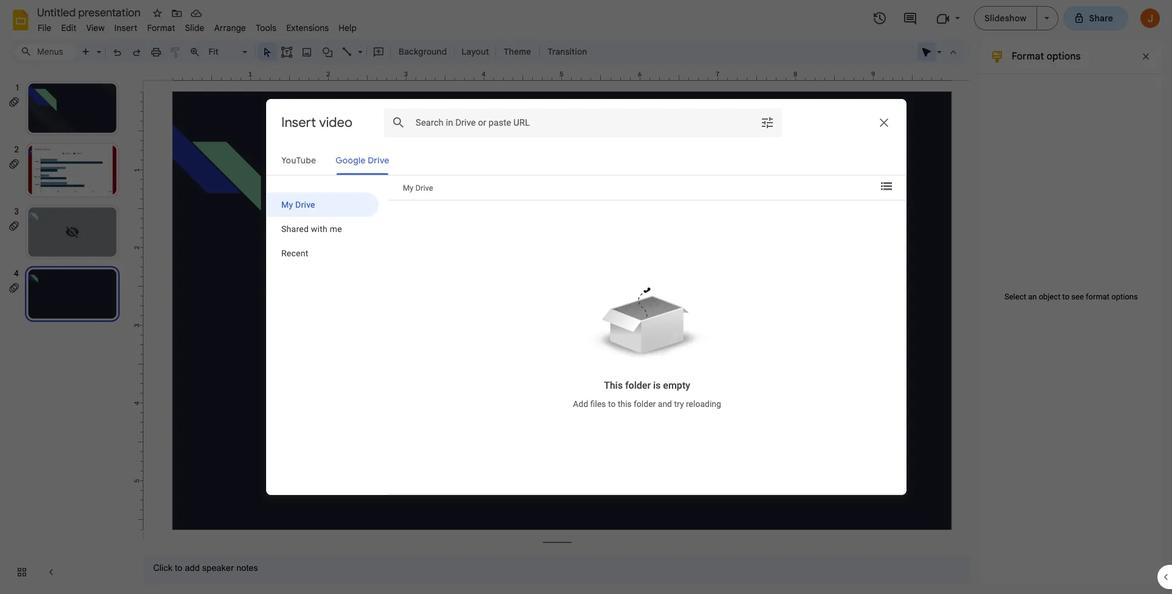 Task type: locate. For each thing, give the bounding box(es) containing it.
navigation
[[0, 69, 134, 595]]

main toolbar
[[44, 0, 594, 537]]

menu bar inside menu bar banner
[[33, 16, 362, 36]]

object
[[1039, 292, 1061, 301]]

navigation inside format options application
[[0, 69, 134, 595]]

1 vertical spatial options
[[1112, 292, 1139, 301]]

menu bar banner
[[0, 0, 1173, 595]]

format options section
[[981, 40, 1163, 585]]

0 vertical spatial options
[[1047, 50, 1081, 63]]

theme
[[504, 46, 531, 57]]

mode and view toolbar
[[918, 40, 964, 64]]

0 horizontal spatial options
[[1047, 50, 1081, 63]]

Menus field
[[15, 43, 76, 60]]

options
[[1047, 50, 1081, 63], [1112, 292, 1139, 301]]

menu bar
[[33, 16, 362, 36]]

see
[[1072, 292, 1085, 301]]

Star checkbox
[[149, 5, 166, 22]]

to
[[1063, 292, 1070, 301]]

background
[[399, 46, 447, 57]]



Task type: describe. For each thing, give the bounding box(es) containing it.
Rename text field
[[33, 5, 148, 19]]

share. private to only me. image
[[1074, 12, 1085, 23]]

format options application
[[0, 0, 1173, 595]]

select
[[1005, 292, 1027, 301]]

format
[[1012, 50, 1045, 63]]

format
[[1087, 292, 1110, 301]]

an
[[1029, 292, 1038, 301]]

transition button
[[542, 43, 593, 61]]

background button
[[393, 43, 453, 61]]

transition
[[548, 46, 587, 57]]

1 horizontal spatial options
[[1112, 292, 1139, 301]]

format options
[[1012, 50, 1081, 63]]

select an object to see format options
[[1005, 292, 1139, 301]]

theme button
[[499, 43, 537, 61]]

select an object to see format options element
[[999, 292, 1145, 301]]



Task type: vqa. For each thing, say whether or not it's contained in the screenshot.
LEFT MARGIN image
no



